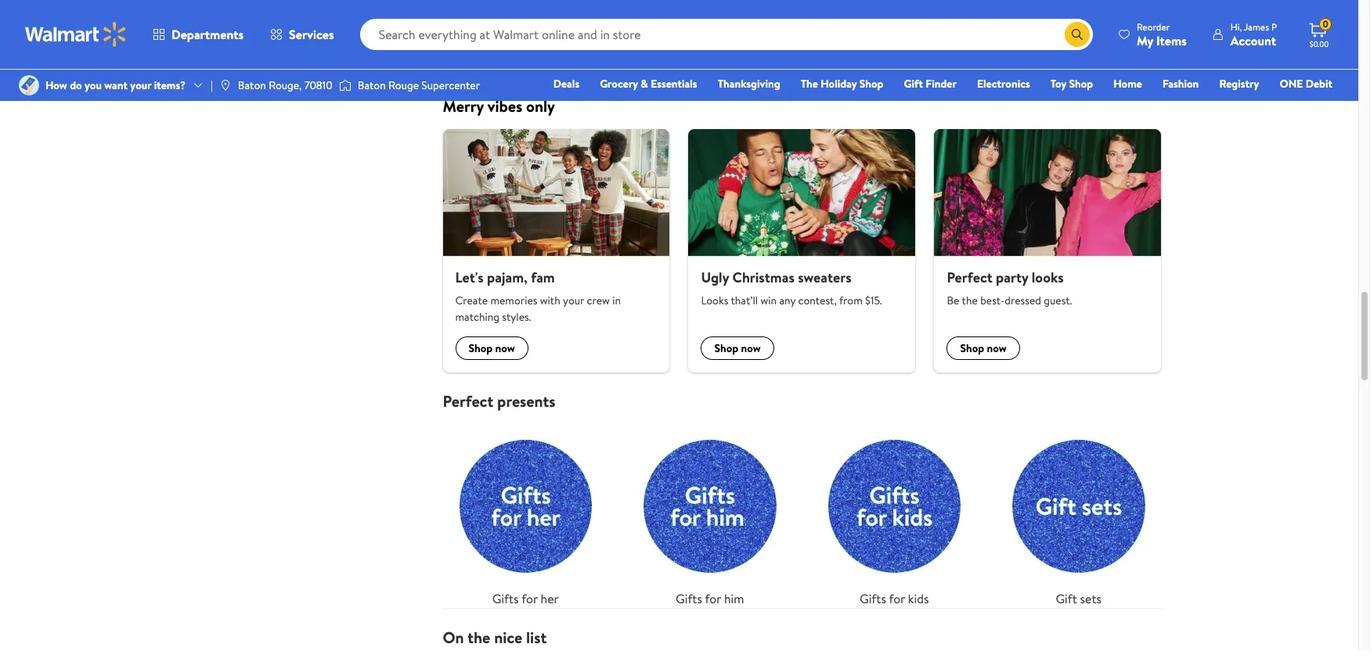Task type: vqa. For each thing, say whether or not it's contained in the screenshot.
Gifts for kids
yes



Task type: describe. For each thing, give the bounding box(es) containing it.
one debit walmart+
[[1280, 76, 1333, 114]]

rouge
[[388, 77, 419, 93]]

shop for ugly christmas sweaters
[[714, 341, 739, 357]]

on the nice list
[[443, 627, 547, 648]]

debit
[[1306, 76, 1333, 92]]

baton for baton rouge supercenter
[[358, 77, 386, 93]]

departments
[[171, 26, 244, 43]]

&
[[641, 76, 648, 92]]

walmart+
[[1286, 98, 1333, 114]]

party
[[996, 268, 1028, 287]]

walmart+ link
[[1279, 97, 1340, 114]]

$0.00
[[1310, 38, 1329, 49]]

merry vibes only
[[443, 95, 555, 117]]

sweaters
[[798, 268, 852, 287]]

toy shop
[[1051, 76, 1093, 92]]

list for perfect presents
[[433, 411, 1171, 608]]

perfect for perfect presents
[[443, 391, 494, 412]]

 image for how do you want your items?
[[19, 75, 39, 96]]

memories
[[490, 293, 537, 309]]

gifts for him link
[[627, 424, 793, 608]]

any
[[779, 293, 796, 309]]

sets
[[1080, 590, 1102, 608]]

baton rouge supercenter
[[358, 77, 480, 93]]

gifts for her link
[[443, 424, 608, 608]]

create
[[455, 293, 488, 309]]

registry
[[1219, 76, 1259, 92]]

on
[[443, 627, 464, 648]]

win
[[761, 293, 777, 309]]

toy
[[1051, 76, 1067, 92]]

the inside perfect party looks be the best-dressed guest.
[[962, 293, 978, 309]]

pajam,
[[487, 268, 528, 287]]

items?
[[154, 77, 186, 93]]

0 $0.00
[[1310, 17, 1329, 49]]

gifts for kids
[[860, 590, 929, 608]]

fashion link
[[1156, 75, 1206, 92]]

baton rouge, 70810
[[238, 77, 333, 93]]

gift sets link
[[996, 424, 1162, 608]]

gifts for kids link
[[812, 424, 977, 608]]

do
[[70, 77, 82, 93]]

gifts for her
[[492, 590, 559, 608]]

finder
[[926, 76, 957, 92]]

$15.
[[865, 293, 882, 309]]

only
[[526, 95, 555, 117]]

gifts for gifts for him
[[676, 590, 702, 608]]

james
[[1244, 20, 1269, 33]]

holiday
[[821, 76, 857, 92]]

Walmart Site-Wide search field
[[360, 19, 1093, 50]]

nice
[[494, 627, 522, 648]]

let's
[[455, 268, 484, 287]]

electronics
[[977, 76, 1030, 92]]

|
[[211, 77, 213, 93]]

70810
[[304, 77, 333, 93]]

reorder my items
[[1137, 20, 1187, 49]]

gifts for gifts for kids
[[860, 590, 886, 608]]

ugly christmas sweaters list item
[[679, 129, 925, 373]]

home link
[[1107, 75, 1149, 92]]

one debit link
[[1273, 75, 1340, 92]]

deals link
[[546, 75, 587, 92]]

looks
[[701, 293, 728, 309]]

gifts for him
[[676, 590, 744, 608]]

grocery
[[600, 76, 638, 92]]

how
[[45, 77, 67, 93]]

for for him
[[705, 590, 721, 608]]

fashion
[[1163, 76, 1199, 92]]

grocery & essentials link
[[593, 75, 704, 92]]

for for her
[[522, 590, 538, 608]]

best-
[[980, 293, 1005, 309]]

one
[[1280, 76, 1303, 92]]

ugly christmas sweaters looks that'll win any contest, from $15.
[[701, 268, 882, 309]]

services
[[289, 26, 334, 43]]

essentials
[[651, 76, 697, 92]]

merry
[[443, 95, 484, 117]]

shop right toy
[[1069, 76, 1093, 92]]

kids
[[908, 590, 929, 608]]

let's pajam, fam list item
[[433, 129, 679, 373]]

christmas
[[733, 268, 795, 287]]

departments button
[[139, 16, 257, 53]]

presents
[[497, 391, 556, 412]]

styles.
[[502, 310, 531, 325]]

list
[[526, 627, 547, 648]]

gifts for gifts for her
[[492, 590, 519, 608]]

the holiday shop
[[801, 76, 884, 92]]

the holiday shop link
[[794, 75, 891, 92]]



Task type: locate. For each thing, give the bounding box(es) containing it.
in
[[613, 293, 621, 309]]

1 horizontal spatial perfect
[[947, 268, 993, 287]]

shop inside 'let's pajam, fam' list item
[[469, 341, 493, 357]]

 image
[[19, 75, 39, 96], [339, 78, 351, 93], [219, 79, 232, 92]]

be
[[947, 293, 960, 309]]

items
[[1156, 32, 1187, 49]]

0 horizontal spatial  image
[[19, 75, 39, 96]]

2 for from the left
[[705, 590, 721, 608]]

1 horizontal spatial  image
[[219, 79, 232, 92]]

your right "with"
[[563, 293, 584, 309]]

gift left finder
[[904, 76, 923, 92]]

 image for baton rouge supercenter
[[339, 78, 351, 93]]

shop right holiday
[[860, 76, 884, 92]]

gift for gift finder
[[904, 76, 923, 92]]

perfect
[[947, 268, 993, 287], [443, 391, 494, 412]]

yes, please! link
[[768, 2, 837, 21]]

2 horizontal spatial shop now
[[960, 341, 1007, 357]]

him
[[724, 590, 744, 608]]

looks
[[1032, 268, 1064, 287]]

1 for from the left
[[522, 590, 538, 608]]

yes, please!
[[768, 2, 837, 21]]

gift sets
[[1056, 590, 1102, 608]]

now down best-
[[987, 341, 1007, 357]]

0 horizontal spatial now
[[495, 341, 515, 357]]

crew
[[587, 293, 610, 309]]

shop now down best-
[[960, 341, 1007, 357]]

fam
[[531, 268, 555, 287]]

2 horizontal spatial gifts
[[860, 590, 886, 608]]

3 gifts from the left
[[860, 590, 886, 608]]

2 list from the top
[[433, 411, 1171, 608]]

now for christmas
[[741, 341, 761, 357]]

hi,
[[1231, 20, 1242, 33]]

shop inside perfect party looks list item
[[960, 341, 984, 357]]

0 horizontal spatial shop now
[[469, 341, 515, 357]]

baton left rouge,
[[238, 77, 266, 93]]

2 horizontal spatial  image
[[339, 78, 351, 93]]

for inside gifts for her link
[[522, 590, 538, 608]]

0 horizontal spatial baton
[[238, 77, 266, 93]]

gift left sets
[[1056, 590, 1077, 608]]

for inside gifts for him link
[[705, 590, 721, 608]]

gifts left him
[[676, 590, 702, 608]]

shop for perfect party looks
[[960, 341, 984, 357]]

1 vertical spatial list
[[433, 411, 1171, 608]]

the right be
[[962, 293, 978, 309]]

1 vertical spatial gift
[[1056, 590, 1077, 608]]

0 horizontal spatial for
[[522, 590, 538, 608]]

perfect presents
[[443, 391, 556, 412]]

p
[[1272, 20, 1277, 33]]

1 horizontal spatial shop now
[[714, 341, 761, 357]]

you
[[85, 77, 102, 93]]

2 horizontal spatial for
[[889, 590, 905, 608]]

3 shop now from the left
[[960, 341, 1007, 357]]

1 horizontal spatial gifts
[[676, 590, 702, 608]]

that'll
[[731, 293, 758, 309]]

shop for let's pajam, fam
[[469, 341, 493, 357]]

hi, james p account
[[1231, 20, 1277, 49]]

perfect party looks be the best-dressed guest.
[[947, 268, 1072, 309]]

for left kids
[[889, 590, 905, 608]]

3 now from the left
[[987, 341, 1007, 357]]

the
[[962, 293, 978, 309], [468, 627, 490, 648]]

shop now inside perfect party looks list item
[[960, 341, 1007, 357]]

0 vertical spatial list
[[433, 129, 1171, 373]]

now for party
[[987, 341, 1007, 357]]

shop inside ugly christmas sweaters list item
[[714, 341, 739, 357]]

shop down looks
[[714, 341, 739, 357]]

list containing gifts for her
[[433, 411, 1171, 608]]

list containing let's pajam, fam
[[433, 129, 1171, 373]]

1 horizontal spatial the
[[962, 293, 978, 309]]

1 gifts from the left
[[492, 590, 519, 608]]

with
[[540, 293, 560, 309]]

1 vertical spatial the
[[468, 627, 490, 648]]

now inside 'let's pajam, fam' list item
[[495, 341, 515, 357]]

now down that'll
[[741, 341, 761, 357]]

2 shop now from the left
[[714, 341, 761, 357]]

rouge,
[[269, 77, 302, 93]]

dressed
[[1005, 293, 1041, 309]]

0 horizontal spatial your
[[130, 77, 151, 93]]

baton left rouge
[[358, 77, 386, 93]]

contest,
[[798, 293, 837, 309]]

your inside let's pajam, fam create memories with your crew in matching styles.
[[563, 293, 584, 309]]

walmart image
[[25, 22, 127, 47]]

search icon image
[[1071, 28, 1084, 41]]

perfect left presents
[[443, 391, 494, 412]]

shop now inside 'let's pajam, fam' list item
[[469, 341, 515, 357]]

now for pajam,
[[495, 341, 515, 357]]

my
[[1137, 32, 1153, 49]]

1 shop now from the left
[[469, 341, 515, 357]]

for left him
[[705, 590, 721, 608]]

1 now from the left
[[495, 341, 515, 357]]

your
[[130, 77, 151, 93], [563, 293, 584, 309]]

0 vertical spatial the
[[962, 293, 978, 309]]

shop now down 'matching'
[[469, 341, 515, 357]]

from
[[839, 293, 863, 309]]

perfect for perfect party looks be the best-dressed guest.
[[947, 268, 993, 287]]

0 vertical spatial your
[[130, 77, 151, 93]]

1 horizontal spatial for
[[705, 590, 721, 608]]

1 baton from the left
[[238, 77, 266, 93]]

0
[[1323, 17, 1328, 31]]

 image right '70810'
[[339, 78, 351, 93]]

1 list from the top
[[433, 129, 1171, 373]]

perfect inside perfect party looks be the best-dressed guest.
[[947, 268, 993, 287]]

now inside ugly christmas sweaters list item
[[741, 341, 761, 357]]

the right on
[[468, 627, 490, 648]]

1 horizontal spatial gift
[[1056, 590, 1077, 608]]

thanksgiving link
[[711, 75, 787, 92]]

now down styles.
[[495, 341, 515, 357]]

1 vertical spatial your
[[563, 293, 584, 309]]

gift finder link
[[897, 75, 964, 92]]

electronics link
[[970, 75, 1037, 92]]

gifts left kids
[[860, 590, 886, 608]]

your right want
[[130, 77, 151, 93]]

let's pajam, fam create memories with your crew in matching styles.
[[455, 268, 621, 325]]

reorder
[[1137, 20, 1170, 33]]

baton
[[238, 77, 266, 93], [358, 77, 386, 93]]

shop down best-
[[960, 341, 984, 357]]

for inside gifts for kids link
[[889, 590, 905, 608]]

baton for baton rouge, 70810
[[238, 77, 266, 93]]

3 for from the left
[[889, 590, 905, 608]]

1 horizontal spatial your
[[563, 293, 584, 309]]

shop inside 'link'
[[860, 76, 884, 92]]

deals
[[553, 76, 580, 92]]

pro help with holiday lights. see how easy setup & removal can be. yes, please! image
[[455, 0, 1149, 58]]

yes,
[[768, 2, 791, 21]]

2 horizontal spatial now
[[987, 341, 1007, 357]]

shop now for pajam,
[[469, 341, 515, 357]]

services button
[[257, 16, 347, 53]]

Search search field
[[360, 19, 1093, 50]]

gift inside 'list'
[[1056, 590, 1077, 608]]

gifts
[[492, 590, 519, 608], [676, 590, 702, 608], [860, 590, 886, 608]]

2 gifts from the left
[[676, 590, 702, 608]]

1 horizontal spatial now
[[741, 341, 761, 357]]

for for kids
[[889, 590, 905, 608]]

supercenter
[[422, 77, 480, 93]]

1 vertical spatial perfect
[[443, 391, 494, 412]]

2 baton from the left
[[358, 77, 386, 93]]

2 now from the left
[[741, 341, 761, 357]]

how do you want your items?
[[45, 77, 186, 93]]

now inside perfect party looks list item
[[987, 341, 1007, 357]]

gift finder
[[904, 76, 957, 92]]

0 horizontal spatial gift
[[904, 76, 923, 92]]

gift
[[904, 76, 923, 92], [1056, 590, 1077, 608]]

0 horizontal spatial the
[[468, 627, 490, 648]]

now
[[495, 341, 515, 357], [741, 341, 761, 357], [987, 341, 1007, 357]]

gifts up nice
[[492, 590, 519, 608]]

home
[[1114, 76, 1142, 92]]

ugly
[[701, 268, 729, 287]]

 image left how in the top of the page
[[19, 75, 39, 96]]

list for merry vibes only
[[433, 129, 1171, 373]]

want
[[104, 77, 128, 93]]

0 vertical spatial gift
[[904, 76, 923, 92]]

gift for gift sets
[[1056, 590, 1077, 608]]

thanksgiving
[[718, 76, 780, 92]]

account
[[1231, 32, 1276, 49]]

her
[[541, 590, 559, 608]]

1 horizontal spatial baton
[[358, 77, 386, 93]]

grocery & essentials
[[600, 76, 697, 92]]

 image right |
[[219, 79, 232, 92]]

please!
[[794, 2, 837, 21]]

shop down 'matching'
[[469, 341, 493, 357]]

0 horizontal spatial gifts
[[492, 590, 519, 608]]

shop now for party
[[960, 341, 1007, 357]]

matching
[[455, 310, 500, 325]]

list
[[433, 129, 1171, 373], [433, 411, 1171, 608]]

shop now inside ugly christmas sweaters list item
[[714, 341, 761, 357]]

toy shop link
[[1044, 75, 1100, 92]]

perfect up be
[[947, 268, 993, 287]]

0 vertical spatial perfect
[[947, 268, 993, 287]]

shop now down that'll
[[714, 341, 761, 357]]

the
[[801, 76, 818, 92]]

0 horizontal spatial perfect
[[443, 391, 494, 412]]

shop now for christmas
[[714, 341, 761, 357]]

perfect party looks list item
[[925, 129, 1171, 373]]

 image for baton rouge, 70810
[[219, 79, 232, 92]]

for left her
[[522, 590, 538, 608]]



